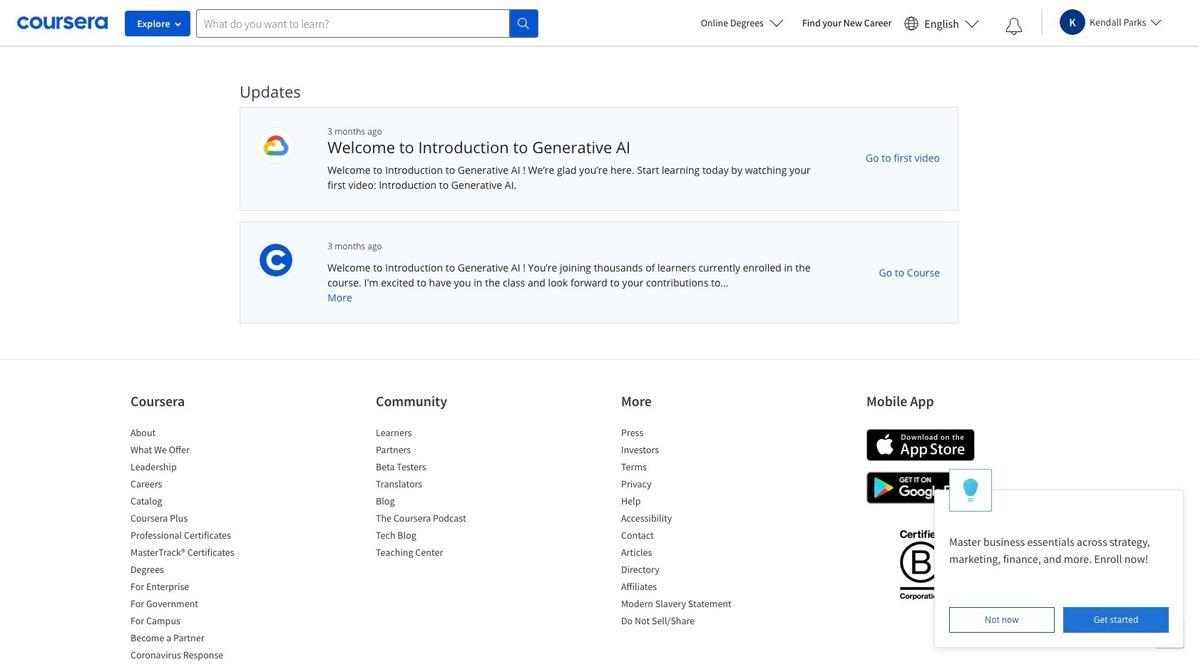 Task type: locate. For each thing, give the bounding box(es) containing it.
logo of certified b corporation image
[[891, 522, 950, 608]]

2 horizontal spatial list
[[621, 426, 743, 631]]

get it on google play image
[[867, 472, 975, 504]]

list
[[131, 426, 252, 663], [376, 426, 497, 563], [621, 426, 743, 631]]

2 list from the left
[[376, 426, 497, 563]]

0 horizontal spatial list
[[131, 426, 252, 663]]

list item
[[131, 426, 252, 443], [376, 426, 497, 443], [621, 426, 743, 443], [131, 443, 252, 460], [376, 443, 497, 460], [621, 443, 743, 460], [131, 460, 252, 477], [376, 460, 497, 477], [621, 460, 743, 477], [131, 477, 252, 494], [376, 477, 497, 494], [621, 477, 743, 494], [131, 494, 252, 511], [376, 494, 497, 511], [621, 494, 743, 511], [131, 511, 252, 529], [376, 511, 497, 529], [621, 511, 743, 529], [131, 529, 252, 546], [376, 529, 497, 546], [621, 529, 743, 546], [131, 546, 252, 563], [376, 546, 497, 563], [621, 546, 743, 563], [131, 563, 252, 580], [621, 563, 743, 580], [131, 580, 252, 597], [621, 580, 743, 597], [131, 597, 252, 614], [621, 597, 743, 614], [131, 614, 252, 631], [621, 614, 743, 631], [131, 631, 252, 648], [131, 648, 252, 663]]

1 horizontal spatial list
[[376, 426, 497, 563]]

None search field
[[196, 9, 539, 37]]

lightbulb tip image
[[963, 478, 978, 503]]

coursera image
[[17, 12, 108, 34]]

3 list from the left
[[621, 426, 743, 631]]



Task type: vqa. For each thing, say whether or not it's contained in the screenshot.
Help Center Image
yes



Task type: describe. For each thing, give the bounding box(es) containing it.
download on the app store image
[[867, 429, 975, 462]]

help center image
[[1161, 626, 1178, 643]]

What do you want to learn? text field
[[196, 9, 510, 37]]

alice element
[[935, 469, 1184, 648]]

1 list from the left
[[131, 426, 252, 663]]



